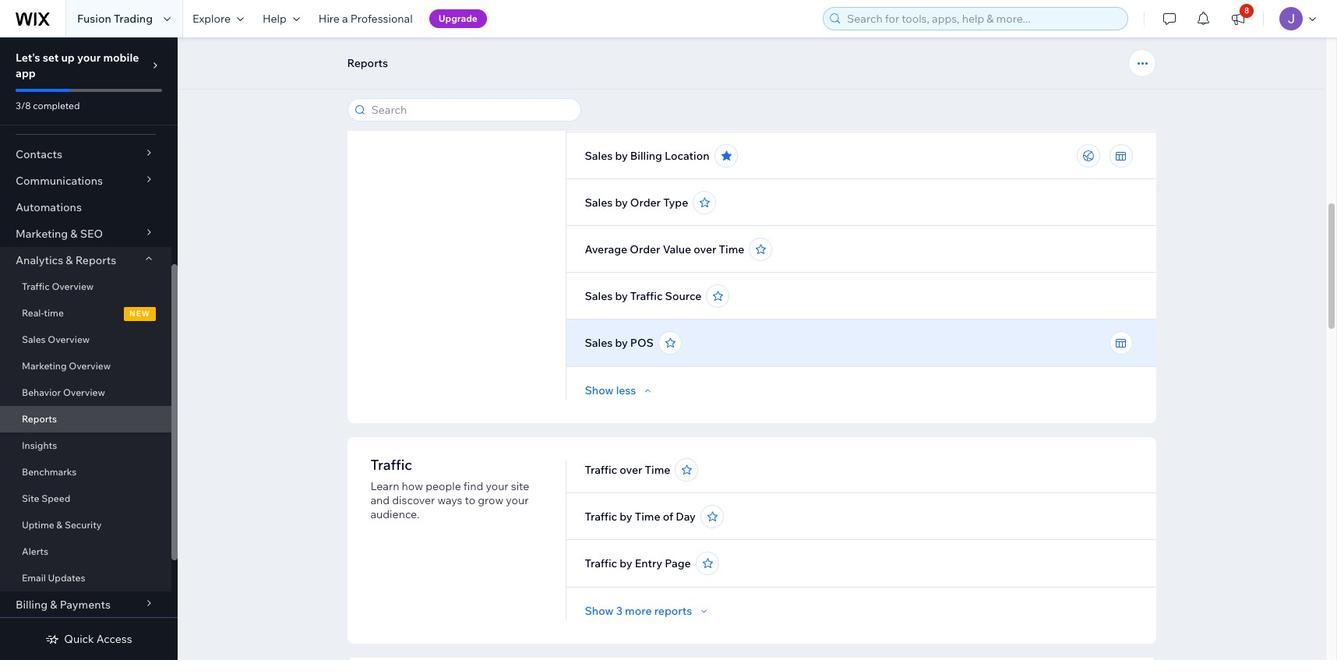 Task type: locate. For each thing, give the bounding box(es) containing it.
overview for sales overview
[[48, 334, 90, 345]]

behavior overview link
[[0, 380, 171, 406]]

1 vertical spatial reports
[[75, 253, 116, 267]]

reports down hire a professional
[[347, 56, 388, 70]]

less
[[616, 384, 636, 398]]

0 vertical spatial order
[[630, 196, 661, 210]]

site
[[511, 479, 529, 493]]

1 vertical spatial show
[[585, 604, 614, 618]]

1 vertical spatial marketing
[[22, 360, 67, 372]]

by down sales by employee
[[615, 149, 628, 163]]

show left 3
[[585, 604, 614, 618]]

show for show 3 more reports
[[585, 604, 614, 618]]

billing
[[630, 149, 663, 163], [16, 598, 48, 612]]

& inside the uptime & security link
[[56, 519, 63, 531]]

automations link
[[0, 194, 171, 221]]

reports down seo
[[75, 253, 116, 267]]

by left "pos"
[[615, 336, 628, 350]]

traffic by entry page
[[585, 557, 691, 571]]

uptime & security
[[22, 519, 102, 531]]

& down email updates
[[50, 598, 57, 612]]

upgrade button
[[429, 9, 487, 28]]

help button
[[253, 0, 309, 37]]

2 show from the top
[[585, 604, 614, 618]]

overview down sales overview link
[[69, 360, 111, 372]]

& down marketing & seo
[[66, 253, 73, 267]]

sales up average
[[585, 196, 613, 210]]

overview up marketing overview on the bottom of the page
[[48, 334, 90, 345]]

by
[[615, 102, 628, 116], [615, 149, 628, 163], [615, 196, 628, 210], [615, 289, 628, 303], [615, 336, 628, 350], [620, 510, 633, 524], [620, 557, 633, 571]]

reports
[[347, 56, 388, 70], [75, 253, 116, 267], [22, 413, 57, 425]]

communications button
[[0, 168, 171, 194]]

& inside 'billing & payments' popup button
[[50, 598, 57, 612]]

1 vertical spatial billing
[[16, 598, 48, 612]]

& inside marketing & seo popup button
[[70, 227, 78, 241]]

sales for sales by pos
[[585, 336, 613, 350]]

traffic down traffic over time
[[585, 510, 617, 524]]

by left entry
[[620, 557, 633, 571]]

employee
[[630, 102, 681, 116]]

over up "traffic by time of day"
[[620, 463, 643, 477]]

2 horizontal spatial reports
[[347, 56, 388, 70]]

your right up
[[77, 51, 101, 65]]

billing down email
[[16, 598, 48, 612]]

marketing inside marketing & seo popup button
[[16, 227, 68, 241]]

traffic inside traffic learn how people find your site and discover ways to grow your audience.
[[371, 456, 412, 474]]

by up the sales by pos on the left bottom
[[615, 289, 628, 303]]

real-time
[[22, 307, 64, 319]]

billing left location
[[630, 149, 663, 163]]

0 vertical spatial time
[[719, 242, 745, 256]]

overview down marketing overview link
[[63, 387, 105, 398]]

by for traffic
[[615, 289, 628, 303]]

traffic left entry
[[585, 557, 617, 571]]

1 horizontal spatial reports
[[75, 253, 116, 267]]

time
[[44, 307, 64, 319]]

overview for marketing overview
[[69, 360, 111, 372]]

a
[[342, 12, 348, 26]]

& right uptime
[[56, 519, 63, 531]]

1 vertical spatial order
[[630, 242, 661, 256]]

traffic up "traffic by time of day"
[[585, 463, 617, 477]]

traffic up learn
[[371, 456, 412, 474]]

by left employee
[[615, 102, 628, 116]]

& for analytics
[[66, 253, 73, 267]]

show less button
[[585, 384, 655, 398]]

traffic inside sidebar element
[[22, 281, 50, 292]]

time up of
[[645, 463, 671, 477]]

order left value
[[630, 242, 661, 256]]

marketing inside marketing overview link
[[22, 360, 67, 372]]

sales by order type
[[585, 196, 689, 210]]

by left of
[[620, 510, 633, 524]]

traffic for traffic overview
[[22, 281, 50, 292]]

order
[[630, 196, 661, 210], [630, 242, 661, 256]]

your left site
[[486, 479, 509, 493]]

time left of
[[635, 510, 661, 524]]

seo
[[80, 227, 103, 241]]

over
[[694, 242, 717, 256], [620, 463, 643, 477]]

&
[[70, 227, 78, 241], [66, 253, 73, 267], [56, 519, 63, 531], [50, 598, 57, 612]]

traffic left source
[[630, 289, 663, 303]]

marketing
[[16, 227, 68, 241], [22, 360, 67, 372]]

& inside analytics & reports dropdown button
[[66, 253, 73, 267]]

over right value
[[694, 242, 717, 256]]

traffic down analytics
[[22, 281, 50, 292]]

1 vertical spatial over
[[620, 463, 643, 477]]

2 vertical spatial reports
[[22, 413, 57, 425]]

find
[[464, 479, 484, 493]]

communications
[[16, 174, 103, 188]]

entry
[[635, 557, 663, 571]]

by for time
[[620, 510, 633, 524]]

reports for reports link
[[22, 413, 57, 425]]

0 vertical spatial reports
[[347, 56, 388, 70]]

marketing up behavior
[[22, 360, 67, 372]]

sales inside sidebar element
[[22, 334, 46, 345]]

traffic for traffic over time
[[585, 463, 617, 477]]

order left type at the top
[[630, 196, 661, 210]]

pos
[[630, 336, 654, 350]]

reports inside dropdown button
[[75, 253, 116, 267]]

show
[[585, 384, 614, 398], [585, 604, 614, 618]]

billing & payments
[[16, 598, 111, 612]]

people
[[426, 479, 461, 493]]

overview down analytics & reports
[[52, 281, 94, 292]]

& for uptime
[[56, 519, 63, 531]]

real-
[[22, 307, 44, 319]]

0 horizontal spatial reports
[[22, 413, 57, 425]]

updates
[[48, 572, 85, 584]]

sales
[[585, 102, 613, 116], [585, 149, 613, 163], [585, 196, 613, 210], [585, 289, 613, 303], [22, 334, 46, 345], [585, 336, 613, 350]]

sales left employee
[[585, 102, 613, 116]]

0 vertical spatial show
[[585, 384, 614, 398]]

your
[[77, 51, 101, 65], [486, 479, 509, 493], [506, 493, 529, 507]]

0 vertical spatial marketing
[[16, 227, 68, 241]]

your right grow
[[506, 493, 529, 507]]

marketing up analytics
[[16, 227, 68, 241]]

show less
[[585, 384, 636, 398]]

up
[[61, 51, 75, 65]]

sales down average
[[585, 289, 613, 303]]

contacts
[[16, 147, 62, 161]]

payments
[[60, 598, 111, 612]]

app
[[16, 66, 36, 80]]

by up average
[[615, 196, 628, 210]]

by for employee
[[615, 102, 628, 116]]

sales for sales by order type
[[585, 196, 613, 210]]

1 horizontal spatial billing
[[630, 149, 663, 163]]

uptime & security link
[[0, 512, 171, 539]]

type
[[663, 196, 689, 210]]

average order value over time
[[585, 242, 745, 256]]

sidebar element
[[0, 37, 178, 660]]

to
[[465, 493, 476, 507]]

0 horizontal spatial billing
[[16, 598, 48, 612]]

time
[[719, 242, 745, 256], [645, 463, 671, 477], [635, 510, 661, 524]]

location
[[665, 149, 710, 163]]

sales by pos
[[585, 336, 654, 350]]

sales down the real-
[[22, 334, 46, 345]]

reports
[[655, 604, 692, 618]]

sales down sales by employee
[[585, 149, 613, 163]]

2 vertical spatial time
[[635, 510, 661, 524]]

& for billing
[[50, 598, 57, 612]]

overview for traffic overview
[[52, 281, 94, 292]]

sales left "pos"
[[585, 336, 613, 350]]

1 show from the top
[[585, 384, 614, 398]]

1 vertical spatial time
[[645, 463, 671, 477]]

sales for sales by traffic source
[[585, 289, 613, 303]]

show left less
[[585, 384, 614, 398]]

automations
[[16, 200, 82, 214]]

reports up the insights
[[22, 413, 57, 425]]

0 vertical spatial over
[[694, 242, 717, 256]]

reports inside button
[[347, 56, 388, 70]]

& left seo
[[70, 227, 78, 241]]

and
[[371, 493, 390, 507]]

time for traffic by time of day
[[635, 510, 661, 524]]

sales for sales by employee
[[585, 102, 613, 116]]

traffic for traffic by time of day
[[585, 510, 617, 524]]

sales by billing location
[[585, 149, 710, 163]]

time right value
[[719, 242, 745, 256]]

day
[[676, 510, 696, 524]]



Task type: vqa. For each thing, say whether or not it's contained in the screenshot.
SEO
yes



Task type: describe. For each thing, give the bounding box(es) containing it.
by for pos
[[615, 336, 628, 350]]

8
[[1245, 5, 1250, 16]]

by for billing
[[615, 149, 628, 163]]

analytics & reports button
[[0, 247, 171, 274]]

3/8
[[16, 100, 31, 111]]

traffic for traffic learn how people find your site and discover ways to grow your audience.
[[371, 456, 412, 474]]

overview for behavior overview
[[63, 387, 105, 398]]

how
[[402, 479, 423, 493]]

1 horizontal spatial over
[[694, 242, 717, 256]]

behavior overview
[[22, 387, 105, 398]]

fusion trading
[[77, 12, 153, 26]]

quick
[[64, 632, 94, 646]]

0 vertical spatial billing
[[630, 149, 663, 163]]

traffic by time of day
[[585, 510, 696, 524]]

mobile
[[103, 51, 139, 65]]

hire a professional link
[[309, 0, 422, 37]]

source
[[665, 289, 702, 303]]

3/8 completed
[[16, 100, 80, 111]]

alerts
[[22, 546, 48, 557]]

access
[[96, 632, 132, 646]]

time for traffic over time
[[645, 463, 671, 477]]

completed
[[33, 100, 80, 111]]

3
[[616, 604, 623, 618]]

hire
[[319, 12, 340, 26]]

Search field
[[367, 99, 576, 121]]

trading
[[114, 12, 153, 26]]

audience.
[[371, 507, 420, 521]]

reports link
[[0, 406, 171, 433]]

of
[[663, 510, 674, 524]]

page
[[665, 557, 691, 571]]

discover
[[392, 493, 435, 507]]

insights
[[22, 440, 57, 451]]

explore
[[193, 12, 231, 26]]

sales for sales by billing location
[[585, 149, 613, 163]]

site speed link
[[0, 486, 171, 512]]

traffic overview
[[22, 281, 94, 292]]

traffic overview link
[[0, 274, 171, 300]]

speed
[[41, 493, 70, 504]]

traffic for traffic by entry page
[[585, 557, 617, 571]]

upgrade
[[439, 12, 478, 24]]

billing & payments button
[[0, 592, 171, 618]]

let's
[[16, 51, 40, 65]]

sales by traffic source
[[585, 289, 702, 303]]

help
[[263, 12, 287, 26]]

learn
[[371, 479, 399, 493]]

email updates link
[[0, 565, 171, 592]]

marketing overview
[[22, 360, 111, 372]]

8 button
[[1221, 0, 1256, 37]]

site speed
[[22, 493, 70, 504]]

let's set up your mobile app
[[16, 51, 139, 80]]

0 horizontal spatial over
[[620, 463, 643, 477]]

uptime
[[22, 519, 54, 531]]

show 3 more reports
[[585, 604, 692, 618]]

billing inside popup button
[[16, 598, 48, 612]]

& for marketing
[[70, 227, 78, 241]]

2 order from the top
[[630, 242, 661, 256]]

more
[[625, 604, 652, 618]]

professional
[[351, 12, 413, 26]]

marketing for marketing overview
[[22, 360, 67, 372]]

traffic over time
[[585, 463, 671, 477]]

quick access
[[64, 632, 132, 646]]

email
[[22, 572, 46, 584]]

marketing & seo button
[[0, 221, 171, 247]]

average
[[585, 242, 628, 256]]

new
[[129, 309, 150, 319]]

traffic learn how people find your site and discover ways to grow your audience.
[[371, 456, 529, 521]]

sales by employee
[[585, 102, 681, 116]]

sales overview
[[22, 334, 90, 345]]

email updates
[[22, 572, 85, 584]]

Search for tools, apps, help & more... field
[[843, 8, 1123, 30]]

analytics & reports
[[16, 253, 116, 267]]

ways
[[438, 493, 463, 507]]

value
[[663, 242, 692, 256]]

benchmarks
[[22, 466, 77, 478]]

sales for sales overview
[[22, 334, 46, 345]]

1 order from the top
[[630, 196, 661, 210]]

quick access button
[[45, 632, 132, 646]]

by for entry
[[620, 557, 633, 571]]

analytics
[[16, 253, 63, 267]]

sales overview link
[[0, 327, 171, 353]]

by for order
[[615, 196, 628, 210]]

site
[[22, 493, 39, 504]]

insights link
[[0, 433, 171, 459]]

marketing for marketing & seo
[[16, 227, 68, 241]]

hire a professional
[[319, 12, 413, 26]]

reports button
[[339, 51, 396, 75]]

grow
[[478, 493, 504, 507]]

your inside the let's set up your mobile app
[[77, 51, 101, 65]]

set
[[43, 51, 59, 65]]

marketing overview link
[[0, 353, 171, 380]]

alerts link
[[0, 539, 171, 565]]

reports for reports button
[[347, 56, 388, 70]]

behavior
[[22, 387, 61, 398]]

show for show less
[[585, 384, 614, 398]]

show 3 more reports button
[[585, 604, 711, 618]]



